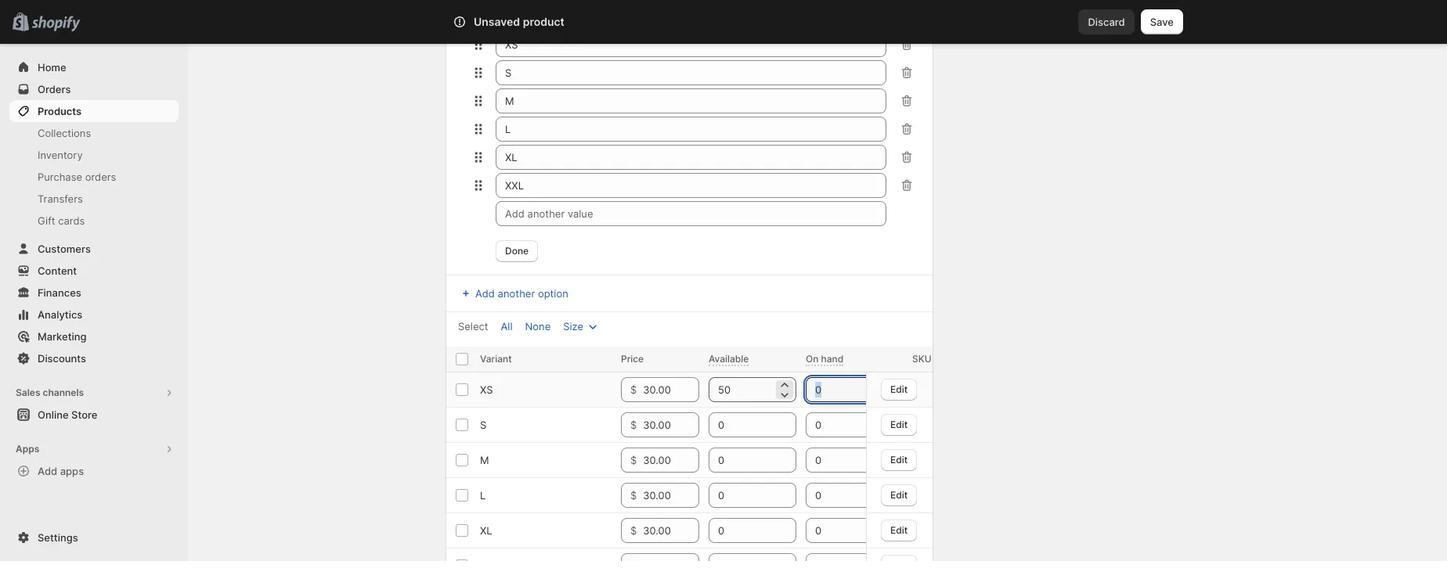 Task type: locate. For each thing, give the bounding box(es) containing it.
gift cards
[[38, 215, 85, 227]]

customers
[[38, 243, 91, 255]]

edit for m
[[891, 454, 909, 466]]

1 $ text field from the top
[[643, 448, 700, 473]]

4 $ from the top
[[631, 490, 637, 502]]

2 $ from the top
[[631, 419, 637, 432]]

4 edit button from the top
[[882, 485, 918, 507]]

options element containing l
[[480, 490, 486, 502]]

sku
[[913, 353, 932, 365]]

search
[[523, 16, 556, 28]]

edit
[[891, 384, 909, 395], [891, 419, 909, 431], [891, 454, 909, 466], [891, 489, 909, 501], [891, 525, 909, 536]]

$ text field for xl
[[643, 519, 700, 544]]

$ text field for l
[[643, 483, 700, 509]]

edit button
[[882, 379, 918, 401], [882, 414, 918, 436], [882, 449, 918, 471], [882, 485, 918, 507], [882, 520, 918, 542]]

settings
[[38, 532, 78, 545]]

online store
[[38, 409, 97, 422]]

4 edit from the top
[[891, 489, 909, 501]]

$
[[631, 384, 637, 396], [631, 419, 637, 432], [631, 454, 637, 467], [631, 490, 637, 502], [631, 525, 637, 537]]

2 $ text field from the top
[[643, 413, 700, 438]]

hand
[[822, 353, 844, 365]]

products
[[38, 105, 82, 118]]

options element down variant
[[480, 384, 493, 396]]

1 vertical spatial $ text field
[[643, 519, 700, 544]]

options element up m on the bottom of the page
[[480, 419, 487, 432]]

add inside button
[[38, 465, 57, 478]]

none
[[525, 320, 551, 333]]

apps
[[60, 465, 84, 478]]

apps button
[[9, 439, 179, 461]]

channels
[[43, 387, 84, 399]]

1 horizontal spatial add
[[476, 288, 495, 300]]

None text field
[[496, 117, 887, 142]]

$ text field
[[643, 448, 700, 473], [643, 519, 700, 544]]

add left another
[[476, 288, 495, 300]]

5 edit button from the top
[[882, 520, 918, 542]]

shopify image
[[32, 16, 80, 32]]

$ for xs
[[631, 384, 637, 396]]

add another option
[[476, 288, 569, 300]]

none button
[[516, 316, 560, 338]]

option
[[496, 13, 528, 26]]

inventory link
[[9, 144, 179, 166]]

save button
[[1141, 9, 1184, 34]]

size button
[[554, 316, 610, 338]]

add inside button
[[476, 288, 495, 300]]

unsaved
[[474, 15, 520, 28]]

edit button for l
[[882, 485, 918, 507]]

gift cards link
[[9, 210, 179, 232]]

1 $ from the top
[[631, 384, 637, 396]]

3 edit from the top
[[891, 454, 909, 466]]

edit button for xl
[[882, 520, 918, 542]]

None number field
[[709, 378, 773, 403], [806, 378, 870, 403], [709, 413, 773, 438], [806, 413, 870, 438], [709, 448, 773, 473], [806, 448, 870, 473], [709, 483, 773, 509], [806, 483, 870, 509], [709, 519, 773, 544], [806, 519, 870, 544], [709, 554, 773, 562], [806, 554, 870, 562], [709, 378, 773, 403], [806, 378, 870, 403], [709, 413, 773, 438], [806, 413, 870, 438], [709, 448, 773, 473], [806, 448, 870, 473], [709, 483, 773, 509], [806, 483, 870, 509], [709, 519, 773, 544], [806, 519, 870, 544], [709, 554, 773, 562], [806, 554, 870, 562]]

save
[[1151, 16, 1174, 28]]

0 vertical spatial add
[[476, 288, 495, 300]]

xs
[[480, 384, 493, 396]]

options element containing xl
[[480, 525, 493, 537]]

orders
[[38, 83, 71, 96]]

0 horizontal spatial add
[[38, 465, 57, 478]]

add apps button
[[9, 461, 179, 483]]

search button
[[497, 9, 951, 34]]

unsaved product
[[474, 15, 565, 28]]

$ for s
[[631, 419, 637, 432]]

analytics
[[38, 309, 83, 321]]

2 edit button from the top
[[882, 414, 918, 436]]

discard
[[1089, 16, 1126, 28]]

options element down m on the bottom of the page
[[480, 490, 486, 502]]

transfers
[[38, 193, 83, 205]]

3 options element from the top
[[480, 454, 489, 467]]

online store button
[[0, 404, 188, 426]]

available
[[709, 353, 749, 365]]

options element
[[480, 384, 493, 396], [480, 419, 487, 432], [480, 454, 489, 467], [480, 490, 486, 502], [480, 525, 493, 537]]

gift
[[38, 215, 55, 227]]

content link
[[9, 260, 179, 282]]

options element down s
[[480, 454, 489, 467]]

add left apps
[[38, 465, 57, 478]]

2 options element from the top
[[480, 419, 487, 432]]

finances
[[38, 287, 81, 299]]

None text field
[[496, 32, 887, 57], [496, 60, 887, 85], [496, 89, 887, 114], [496, 145, 887, 170], [496, 173, 887, 198], [496, 32, 887, 57], [496, 60, 887, 85], [496, 89, 887, 114], [496, 145, 887, 170], [496, 173, 887, 198]]

5 options element from the top
[[480, 525, 493, 537]]

edit for s
[[891, 419, 909, 431]]

4 options element from the top
[[480, 490, 486, 502]]

sales channels
[[16, 387, 84, 399]]

transfers link
[[9, 188, 179, 210]]

1 options element from the top
[[480, 384, 493, 396]]

customers link
[[9, 238, 179, 260]]

1 vertical spatial add
[[38, 465, 57, 478]]

2 $ text field from the top
[[643, 519, 700, 544]]

marketing link
[[9, 326, 179, 348]]

apps
[[16, 443, 39, 455]]

collections link
[[9, 122, 179, 144]]

$ text field
[[643, 378, 700, 403], [643, 413, 700, 438], [643, 483, 700, 509], [643, 554, 700, 562]]

settings link
[[9, 527, 179, 549]]

2 edit from the top
[[891, 419, 909, 431]]

3 edit button from the top
[[882, 449, 918, 471]]

all
[[501, 320, 513, 333]]

$ for m
[[631, 454, 637, 467]]

online store link
[[9, 404, 179, 426]]

5 edit from the top
[[891, 525, 909, 536]]

1 $ text field from the top
[[643, 378, 700, 403]]

s
[[480, 419, 487, 432]]

variant
[[480, 353, 512, 365]]

size
[[564, 320, 584, 333]]

$ text field for s
[[643, 413, 700, 438]]

5 $ from the top
[[631, 525, 637, 537]]

add for add another option
[[476, 288, 495, 300]]

add
[[476, 288, 495, 300], [38, 465, 57, 478]]

edit button for m
[[882, 449, 918, 471]]

3 $ text field from the top
[[643, 483, 700, 509]]

options element containing xs
[[480, 384, 493, 396]]

purchase orders link
[[9, 166, 179, 188]]

options element down l
[[480, 525, 493, 537]]

3 $ from the top
[[631, 454, 637, 467]]

edit for l
[[891, 489, 909, 501]]

0 vertical spatial $ text field
[[643, 448, 700, 473]]



Task type: vqa. For each thing, say whether or not it's contained in the screenshot.
'My Store' image
no



Task type: describe. For each thing, give the bounding box(es) containing it.
cards
[[58, 215, 85, 227]]

add apps
[[38, 465, 84, 478]]

m
[[480, 454, 489, 467]]

orders link
[[9, 78, 179, 100]]

home
[[38, 61, 66, 74]]

xl
[[480, 525, 493, 537]]

1 edit button from the top
[[882, 379, 918, 401]]

purchase orders
[[38, 171, 116, 183]]

price
[[621, 353, 644, 365]]

products link
[[9, 100, 179, 122]]

inventory
[[38, 149, 83, 161]]

discard button
[[1079, 9, 1135, 34]]

$ for xl
[[631, 525, 637, 537]]

$ text field for m
[[643, 448, 700, 473]]

done
[[505, 245, 529, 257]]

option values
[[496, 13, 562, 26]]

edit button for s
[[882, 414, 918, 436]]

analytics link
[[9, 304, 179, 326]]

option
[[538, 288, 569, 300]]

home link
[[9, 56, 179, 78]]

all button
[[492, 316, 522, 338]]

add for add apps
[[38, 465, 57, 478]]

store
[[71, 409, 97, 422]]

product
[[523, 15, 565, 28]]

orders
[[85, 171, 116, 183]]

add another option button
[[449, 283, 578, 305]]

marketing
[[38, 331, 87, 343]]

on
[[806, 353, 819, 365]]

sales channels button
[[9, 382, 179, 404]]

discounts
[[38, 353, 86, 365]]

l
[[480, 490, 486, 502]]

done button
[[496, 241, 538, 262]]

discounts link
[[9, 348, 179, 370]]

purchase
[[38, 171, 82, 183]]

on hand
[[806, 353, 844, 365]]

edit for xl
[[891, 525, 909, 536]]

content
[[38, 265, 77, 277]]

options element containing m
[[480, 454, 489, 467]]

sales
[[16, 387, 40, 399]]

collections
[[38, 127, 91, 139]]

$ for l
[[631, 490, 637, 502]]

options element containing s
[[480, 419, 487, 432]]

Add another value text field
[[496, 201, 887, 226]]

1 edit from the top
[[891, 384, 909, 395]]

online
[[38, 409, 69, 422]]

select
[[458, 320, 489, 333]]

4 $ text field from the top
[[643, 554, 700, 562]]

another
[[498, 288, 535, 300]]

values
[[531, 13, 562, 26]]

finances link
[[9, 282, 179, 304]]

$ text field for xs
[[643, 378, 700, 403]]



